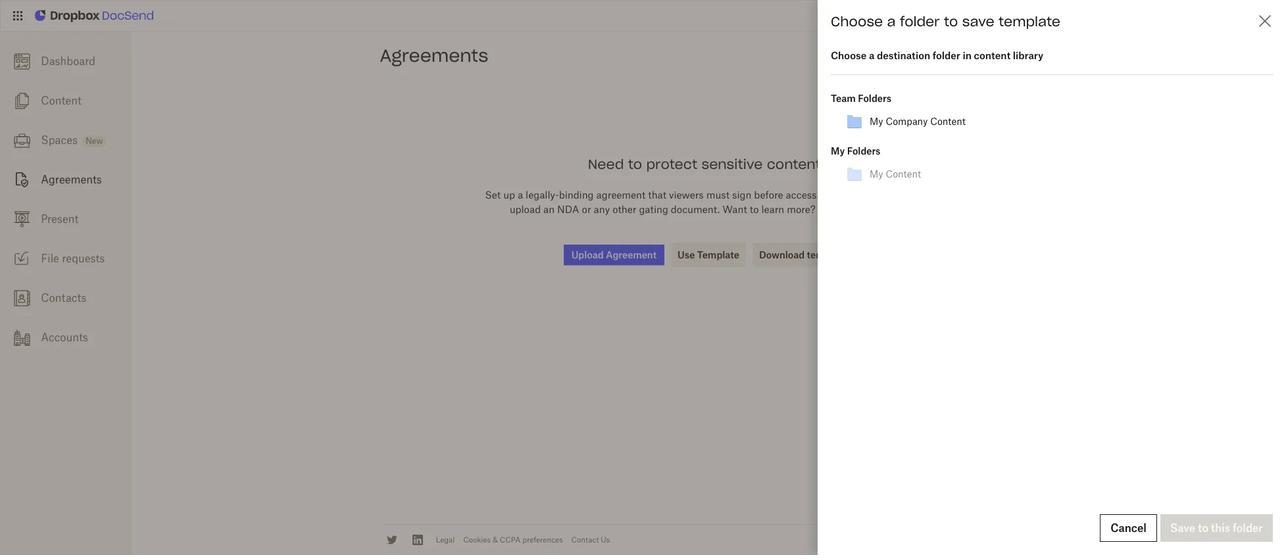 Task type: locate. For each thing, give the bounding box(es) containing it.
agreement header element
[[380, 32, 1038, 85]]

use template button
[[671, 243, 746, 267]]

requests
[[62, 252, 105, 265]]

1 horizontal spatial a
[[869, 49, 875, 61]]

company
[[886, 116, 928, 127]]

a for folder
[[887, 13, 896, 30]]

2 choose from the top
[[831, 49, 867, 61]]

a up destination
[[887, 13, 896, 30]]

1 vertical spatial content
[[930, 116, 966, 127]]

1 horizontal spatial template
[[999, 13, 1061, 30]]

content.
[[857, 189, 894, 201]]

upload agreement button
[[564, 244, 665, 265]]

template
[[697, 249, 740, 261]]

folders up dig_content folder default  24 image
[[847, 145, 881, 156]]

2 vertical spatial a
[[518, 189, 523, 201]]

folder up destination
[[900, 13, 940, 30]]

use
[[678, 249, 695, 261]]

accounts link
[[0, 318, 132, 357]]

my up 'content.'
[[870, 169, 883, 180]]

my for my company content
[[870, 116, 883, 127]]

0 vertical spatial agreements
[[380, 45, 488, 66]]

content up you
[[886, 169, 921, 180]]

0 horizontal spatial a
[[518, 189, 523, 201]]

other
[[613, 203, 637, 215]]

1 horizontal spatial agreements
[[380, 45, 488, 66]]

you
[[897, 189, 914, 201]]

close image
[[1257, 13, 1273, 29]]

0 vertical spatial template
[[999, 13, 1061, 30]]

1 vertical spatial upload
[[572, 249, 604, 260]]

my content button
[[866, 168, 925, 180]]

1 vertical spatial folder
[[933, 49, 961, 61]]

0 vertical spatial upload
[[977, 52, 1009, 63]]

file requests
[[41, 252, 105, 265]]

folders for my folders
[[847, 145, 881, 156]]

to
[[944, 13, 958, 30], [628, 156, 642, 172], [750, 203, 759, 215]]

content
[[41, 94, 81, 107], [930, 116, 966, 127], [886, 169, 921, 180]]

agreements
[[380, 45, 488, 66], [41, 173, 102, 186]]

folders
[[858, 93, 892, 104], [847, 145, 881, 156]]

sidebar contacts image
[[13, 290, 30, 306]]

my inside 'button'
[[870, 169, 883, 180]]

template right download
[[807, 249, 848, 261]]

2 vertical spatial to
[[750, 203, 759, 215]]

more?
[[787, 203, 816, 215]]

a
[[887, 13, 896, 30], [869, 49, 875, 61], [518, 189, 523, 201]]

my company content
[[870, 116, 966, 127]]

file requests link
[[0, 239, 132, 278]]

upload inside agreement header 'element'
[[977, 52, 1009, 63]]

sidebar spaces image
[[13, 132, 30, 149]]

cancel button
[[1100, 515, 1157, 542]]

1 horizontal spatial content
[[886, 169, 921, 180]]

0 vertical spatial to
[[944, 13, 958, 30]]

must
[[706, 189, 730, 201]]

content inside my company content "button"
[[930, 116, 966, 127]]

0 horizontal spatial template
[[807, 249, 848, 261]]

to left learn
[[750, 203, 759, 215]]

2 vertical spatial my
[[870, 169, 883, 180]]

2 vertical spatial content
[[886, 169, 921, 180]]

upload
[[977, 52, 1009, 63], [572, 249, 604, 260]]

0 vertical spatial folder
[[900, 13, 940, 30]]

1 vertical spatial folders
[[847, 145, 881, 156]]

our
[[842, 203, 857, 215]]

ccpa
[[500, 535, 521, 545]]

contacts link
[[0, 278, 132, 318]]

0 vertical spatial choose
[[831, 13, 883, 30]]

0 vertical spatial folders
[[858, 93, 892, 104]]

1 choose from the top
[[831, 13, 883, 30]]

upload for upload agreement
[[572, 249, 604, 260]]

0 vertical spatial a
[[887, 13, 896, 30]]

learn
[[762, 203, 784, 215]]

that
[[648, 189, 666, 201]]

preferences
[[523, 535, 563, 545]]

download template link
[[753, 243, 854, 267]]

a left destination
[[869, 49, 875, 61]]

choose
[[831, 13, 883, 30], [831, 49, 867, 61]]

my right dig_content folder default  24 icon
[[870, 116, 883, 127]]

set up a legally-binding agreement that viewers must sign before accessing your content. you can upload an nda or any other gating document. want to learn more? visit our
[[485, 189, 933, 215]]

want
[[723, 203, 747, 215]]

upload right "in"
[[977, 52, 1009, 63]]

save
[[962, 13, 995, 30]]

a inside set up a legally-binding agreement that viewers must sign before accessing your content. you can upload an nda or any other gating document. want to learn more? visit our
[[518, 189, 523, 201]]

content right company
[[930, 116, 966, 127]]

template up library
[[999, 13, 1061, 30]]

1 vertical spatial to
[[628, 156, 642, 172]]

0 horizontal spatial agreements
[[41, 173, 102, 186]]

folders for team folders
[[858, 93, 892, 104]]

0 vertical spatial content
[[41, 94, 81, 107]]

0 horizontal spatial content
[[41, 94, 81, 107]]

folders up dig_content folder default  24 icon
[[858, 93, 892, 104]]

team
[[831, 93, 856, 104]]

2 horizontal spatial a
[[887, 13, 896, 30]]

1 horizontal spatial to
[[750, 203, 759, 215]]

content?
[[767, 156, 830, 172]]

sidebar present image
[[13, 211, 30, 228]]

upload left agreement
[[572, 249, 604, 260]]

a right up
[[518, 189, 523, 201]]

up
[[503, 189, 515, 201]]

my right content?
[[831, 145, 845, 156]]

my inside "button"
[[870, 116, 883, 127]]

2 horizontal spatial content
[[930, 116, 966, 127]]

template
[[999, 13, 1061, 30], [807, 249, 848, 261]]

contacts
[[41, 291, 86, 305]]

choose up team
[[831, 49, 867, 61]]

cancel
[[1111, 522, 1147, 535]]

0 vertical spatial my
[[870, 116, 883, 127]]

sidebar documents image
[[13, 93, 30, 109]]

my for my content
[[870, 169, 883, 180]]

1 horizontal spatial upload
[[977, 52, 1009, 63]]

a inside folder selection section
[[869, 49, 875, 61]]

new
[[86, 136, 103, 146]]

dig_content folder default  24 image
[[847, 114, 863, 129]]

contact us link
[[571, 535, 610, 545]]

present link
[[0, 199, 132, 239]]

visit
[[818, 203, 839, 215]]

dashboard link
[[0, 41, 132, 81]]

1 vertical spatial my
[[831, 145, 845, 156]]

can
[[916, 189, 933, 201]]

sensitive
[[702, 156, 763, 172]]

0 horizontal spatial upload
[[572, 249, 604, 260]]

to left save
[[944, 13, 958, 30]]

folder left "in"
[[933, 49, 961, 61]]

choose up destination
[[831, 13, 883, 30]]

folder
[[900, 13, 940, 30], [933, 49, 961, 61]]

agreement
[[606, 249, 657, 260]]

download
[[759, 249, 805, 261]]

binding
[[559, 189, 594, 201]]

legal
[[436, 535, 455, 545]]

agreements heading
[[380, 44, 488, 68]]

1 vertical spatial a
[[869, 49, 875, 61]]

to right need
[[628, 156, 642, 172]]

agreement
[[596, 189, 646, 201]]

1 vertical spatial choose
[[831, 49, 867, 61]]

my
[[870, 116, 883, 127], [831, 145, 845, 156], [870, 169, 883, 180]]

choose inside folder selection section
[[831, 49, 867, 61]]

before
[[754, 189, 783, 201]]

document.
[[671, 203, 720, 215]]

content right sidebar documents icon
[[41, 94, 81, 107]]

2 horizontal spatial to
[[944, 13, 958, 30]]

choose for choose a folder to save template
[[831, 13, 883, 30]]

spaces
[[41, 134, 78, 147]]

content inside content link
[[41, 94, 81, 107]]



Task type: vqa. For each thing, say whether or not it's contained in the screenshot.
preferences
yes



Task type: describe. For each thing, give the bounding box(es) containing it.
my for my folders
[[831, 145, 845, 156]]

sidebar accounts image
[[13, 329, 30, 346]]

&
[[493, 535, 498, 545]]

template inside dialog
[[999, 13, 1061, 30]]

dashboard
[[41, 55, 95, 68]]

legally-
[[526, 189, 559, 201]]

agreements inside agreement header 'element'
[[380, 45, 488, 66]]

protect
[[646, 156, 697, 172]]

receive image
[[13, 251, 30, 267]]

any
[[594, 203, 610, 215]]

accounts
[[41, 331, 88, 344]]

0 horizontal spatial to
[[628, 156, 642, 172]]

present
[[41, 213, 78, 226]]

to inside dialog
[[944, 13, 958, 30]]

legal link
[[436, 535, 455, 545]]

choose for choose a destination folder in content library
[[831, 49, 867, 61]]

my content
[[870, 169, 921, 180]]

cookies & ccpa preferences
[[463, 535, 563, 545]]

or
[[582, 203, 591, 215]]

sidebar dashboard image
[[13, 53, 30, 70]]

upload
[[510, 203, 541, 215]]

my company content button
[[866, 115, 970, 128]]

in
[[963, 49, 972, 61]]

us
[[601, 535, 610, 545]]

need to protect sensitive content?
[[588, 156, 830, 172]]

gating
[[639, 203, 668, 215]]

destination
[[877, 49, 930, 61]]

choose a destination folder in content library
[[831, 49, 1044, 61]]

upload for upload
[[977, 52, 1009, 63]]

cookies
[[463, 535, 491, 545]]

cookies & ccpa preferences link
[[463, 535, 563, 545]]

set
[[485, 189, 501, 201]]

use template
[[678, 249, 740, 261]]

folder inside section
[[933, 49, 961, 61]]

upload agreement
[[572, 249, 657, 260]]

file
[[41, 252, 59, 265]]

1 vertical spatial agreements
[[41, 173, 102, 186]]

choose a folder to save template
[[831, 13, 1061, 30]]

contact
[[571, 535, 599, 545]]

viewers
[[669, 189, 704, 201]]

content link
[[0, 81, 132, 120]]

nda
[[557, 203, 579, 215]]

1 vertical spatial template
[[807, 249, 848, 261]]

to inside set up a legally-binding agreement that viewers must sign before accessing your content. you can upload an nda or any other gating document. want to learn more? visit our
[[750, 203, 759, 215]]

content
[[974, 49, 1011, 61]]

an
[[544, 203, 555, 215]]

need
[[588, 156, 624, 172]]

folder selection section
[[831, 49, 1273, 185]]

upload button
[[969, 48, 1017, 69]]

team folders
[[831, 93, 892, 104]]

content inside the my content 'button'
[[886, 169, 921, 180]]

download template
[[759, 249, 848, 261]]

contact us
[[571, 535, 610, 545]]

agreements link
[[0, 160, 132, 199]]

my folders
[[831, 145, 881, 156]]

spaces new
[[41, 134, 103, 147]]

sign
[[732, 189, 752, 201]]

dig_content folder default  24 image
[[847, 166, 863, 182]]

accessing
[[786, 189, 831, 201]]

sidebar ndas image
[[13, 172, 30, 188]]

library
[[1013, 49, 1044, 61]]

your
[[834, 189, 854, 201]]

choose a folder to save template dialog
[[818, 0, 1286, 555]]

a for destination
[[869, 49, 875, 61]]



